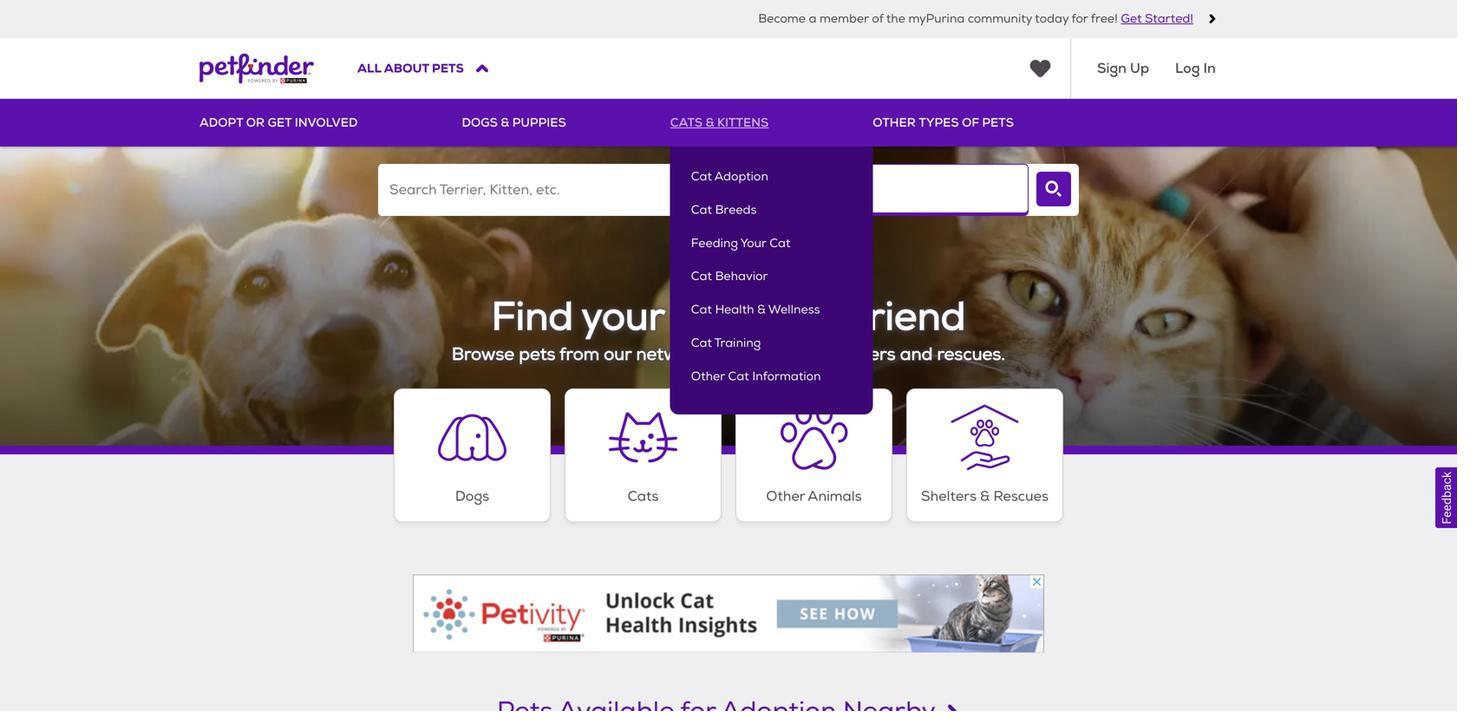 Task type: locate. For each thing, give the bounding box(es) containing it.
community
[[968, 11, 1033, 26]]

1 vertical spatial other
[[691, 369, 725, 384]]

get right the free!
[[1122, 11, 1143, 26]]

cats for cats
[[628, 488, 659, 505]]

0 horizontal spatial pets
[[432, 60, 464, 76]]

cat left adoption
[[691, 169, 712, 184]]

0 vertical spatial cats
[[671, 114, 703, 130]]

about
[[384, 60, 429, 76]]

& inside "link"
[[706, 114, 715, 130]]

your
[[582, 293, 665, 342]]

of left "over"
[[709, 344, 725, 366]]

cat left breeds
[[691, 203, 712, 218]]

over
[[730, 344, 766, 366]]

all
[[358, 60, 381, 76]]

2 horizontal spatial of
[[962, 114, 980, 130]]

cat adoption link
[[691, 167, 852, 187]]

1 horizontal spatial cats
[[671, 114, 703, 130]]

cat breeds link
[[691, 201, 852, 220]]

1 horizontal spatial get
[[1122, 11, 1143, 26]]

&
[[501, 114, 510, 130], [706, 114, 715, 130], [758, 303, 766, 318], [981, 488, 990, 505]]

cats
[[671, 114, 703, 130], [628, 488, 659, 505]]

wellness
[[769, 303, 821, 318]]

mypurina
[[909, 11, 965, 26]]

breeds
[[716, 203, 757, 218]]

cat left health
[[691, 303, 712, 318]]

pets inside primary element
[[983, 114, 1014, 130]]

cat left training
[[691, 336, 712, 351]]

cat for cat adoption
[[691, 169, 712, 184]]

of right types
[[962, 114, 980, 130]]

dogs for dogs & puppies
[[462, 114, 498, 130]]

today
[[1035, 11, 1069, 26]]

1 vertical spatial pets
[[983, 114, 1014, 130]]

0 vertical spatial other
[[873, 114, 916, 130]]

for
[[1072, 11, 1089, 26]]

browse
[[452, 344, 515, 366]]

0 horizontal spatial of
[[709, 344, 725, 366]]

1 vertical spatial of
[[962, 114, 980, 130]]

animals
[[808, 488, 862, 505]]

of inside primary element
[[962, 114, 980, 130]]

become
[[759, 11, 806, 26]]

cat behavior
[[691, 269, 768, 284]]

1 vertical spatial get
[[268, 114, 292, 130]]

of inside find your new best friend browse pets from our network of over 11,500 shelters and rescues.
[[709, 344, 725, 366]]

other
[[873, 114, 916, 130], [691, 369, 725, 384], [767, 488, 805, 505]]

shelters & rescues
[[922, 488, 1049, 505]]

cat adoption
[[691, 169, 769, 184]]

0 vertical spatial of
[[872, 11, 884, 26]]

pets
[[519, 344, 556, 366]]

other cat information link
[[691, 367, 852, 387]]

& left kittens
[[706, 114, 715, 130]]

& right health
[[758, 303, 766, 318]]

sign up link
[[1098, 57, 1150, 80]]

1 horizontal spatial other
[[767, 488, 805, 505]]

shelters
[[922, 488, 977, 505]]

get right or
[[268, 114, 292, 130]]

dogs for dogs
[[455, 488, 490, 505]]

dogs inside primary element
[[462, 114, 498, 130]]

cat breeds
[[691, 203, 757, 218]]

health
[[716, 303, 755, 318]]

pets right types
[[983, 114, 1014, 130]]

1 horizontal spatial pets
[[983, 114, 1014, 130]]

free!
[[1091, 11, 1118, 26]]

0 horizontal spatial cats
[[628, 488, 659, 505]]

other for other types of pets
[[873, 114, 916, 130]]

log
[[1176, 59, 1201, 77]]

0 horizontal spatial get
[[268, 114, 292, 130]]

shelters
[[829, 344, 896, 366]]

shelters & rescues link
[[907, 389, 1064, 523]]

of left the
[[872, 11, 884, 26]]

other left animals
[[767, 488, 805, 505]]

0 vertical spatial get
[[1122, 11, 1143, 26]]

other inside other types of pets link
[[873, 114, 916, 130]]

cat right your at the right top
[[770, 236, 791, 251]]

pets right about
[[432, 60, 464, 76]]

get
[[1122, 11, 1143, 26], [268, 114, 292, 130]]

friend
[[854, 293, 966, 342]]

feeding
[[691, 236, 738, 251]]

network
[[636, 344, 704, 366]]

0 horizontal spatial other
[[691, 369, 725, 384]]

or
[[246, 114, 265, 130]]

cat for cat breeds
[[691, 203, 712, 218]]

dogs
[[462, 114, 498, 130], [455, 488, 490, 505]]

1 vertical spatial cats
[[628, 488, 659, 505]]

training
[[715, 336, 761, 351]]

other left types
[[873, 114, 916, 130]]

2 vertical spatial of
[[709, 344, 725, 366]]

get inside primary element
[[268, 114, 292, 130]]

a
[[809, 11, 817, 26]]

cat behavior link
[[691, 267, 852, 287]]

cat training
[[691, 336, 761, 351]]

other inside button
[[767, 488, 805, 505]]

cat
[[691, 169, 712, 184], [691, 203, 712, 218], [770, 236, 791, 251], [691, 269, 712, 284], [691, 303, 712, 318], [691, 336, 712, 351], [728, 369, 750, 384]]

cats inside "link"
[[671, 114, 703, 130]]

become a member of the mypurina community today for free! get started!
[[759, 11, 1194, 26]]

cat for cat health & wellness
[[691, 303, 712, 318]]

11,500
[[771, 344, 825, 366]]

the
[[887, 11, 906, 26]]

other down cat training
[[691, 369, 725, 384]]

cat inside "link"
[[691, 169, 712, 184]]

other for other cat information
[[691, 369, 725, 384]]

behavior
[[716, 269, 768, 284]]

0 vertical spatial pets
[[432, 60, 464, 76]]

cat for cat behavior
[[691, 269, 712, 284]]

pets
[[432, 60, 464, 76], [983, 114, 1014, 130]]

of
[[872, 11, 884, 26], [962, 114, 980, 130], [709, 344, 725, 366]]

adopt
[[200, 114, 243, 130]]

& left the puppies at the left of page
[[501, 114, 510, 130]]

cat down the 'feeding'
[[691, 269, 712, 284]]

types
[[919, 114, 959, 130]]

& for cats
[[706, 114, 715, 130]]

rescues
[[994, 488, 1049, 505]]

from
[[560, 344, 600, 366]]

kittens
[[718, 114, 769, 130]]

& left rescues
[[981, 488, 990, 505]]

0 vertical spatial dogs
[[462, 114, 498, 130]]

1 vertical spatial dogs
[[455, 488, 490, 505]]

2 horizontal spatial other
[[873, 114, 916, 130]]

all about pets button
[[358, 59, 488, 78]]

other animals
[[767, 488, 862, 505]]

2 vertical spatial other
[[767, 488, 805, 505]]



Task type: vqa. For each thing, say whether or not it's contained in the screenshot.
'main content'
no



Task type: describe. For each thing, give the bounding box(es) containing it.
feeding your cat link
[[691, 234, 852, 254]]

cat down "over"
[[728, 369, 750, 384]]

& for dogs
[[501, 114, 510, 130]]

dogs & puppies
[[462, 114, 566, 130]]

pets inside 'dropdown button'
[[432, 60, 464, 76]]

adoption
[[715, 169, 769, 184]]

up
[[1131, 59, 1150, 77]]

cats & kittens
[[671, 114, 769, 130]]

cats link
[[565, 389, 722, 523]]

cat for cat training
[[691, 336, 712, 351]]

& for shelters
[[981, 488, 990, 505]]

cats for cats & kittens
[[671, 114, 703, 130]]

log in link
[[1176, 57, 1216, 80]]

other types of pets
[[873, 114, 1014, 130]]

member
[[820, 11, 869, 26]]

dogs link
[[394, 389, 551, 523]]

sign
[[1098, 59, 1127, 77]]

feeding your cat
[[691, 236, 791, 251]]

adopt or get involved
[[200, 114, 358, 130]]

other types of pets link
[[873, 99, 1014, 147]]

our
[[604, 344, 632, 366]]

new
[[675, 293, 753, 342]]

log in
[[1176, 59, 1216, 77]]

other animals button
[[736, 389, 893, 523]]

Search Terrier, Kitten, etc. text field
[[378, 164, 703, 216]]

in
[[1204, 59, 1216, 77]]

cats & kittens link
[[671, 99, 769, 147]]

rescues.
[[938, 344, 1006, 366]]

find your new best friend browse pets from our network of over 11,500 shelters and rescues.
[[452, 293, 1006, 366]]

cat health & wellness
[[691, 303, 821, 318]]

puppies
[[513, 114, 566, 130]]

other cat information
[[691, 369, 821, 384]]

involved
[[295, 114, 358, 130]]

cat training link
[[691, 334, 852, 354]]

information
[[753, 369, 821, 384]]

started!
[[1146, 11, 1194, 26]]

cat health & wellness link
[[691, 301, 852, 320]]

primary element
[[200, 99, 1258, 415]]

and
[[901, 344, 933, 366]]

find
[[492, 293, 574, 342]]

best
[[763, 293, 845, 342]]

adopt or get involved link
[[200, 99, 358, 147]]

sign up
[[1098, 59, 1150, 77]]

1 horizontal spatial of
[[872, 11, 884, 26]]

dogs & puppies link
[[462, 99, 566, 147]]

all about pets
[[358, 60, 464, 76]]

advertisement element
[[413, 575, 1045, 653]]

your
[[741, 236, 767, 251]]

petfinder logo image
[[200, 38, 314, 99]]

other for other animals
[[767, 488, 805, 505]]



